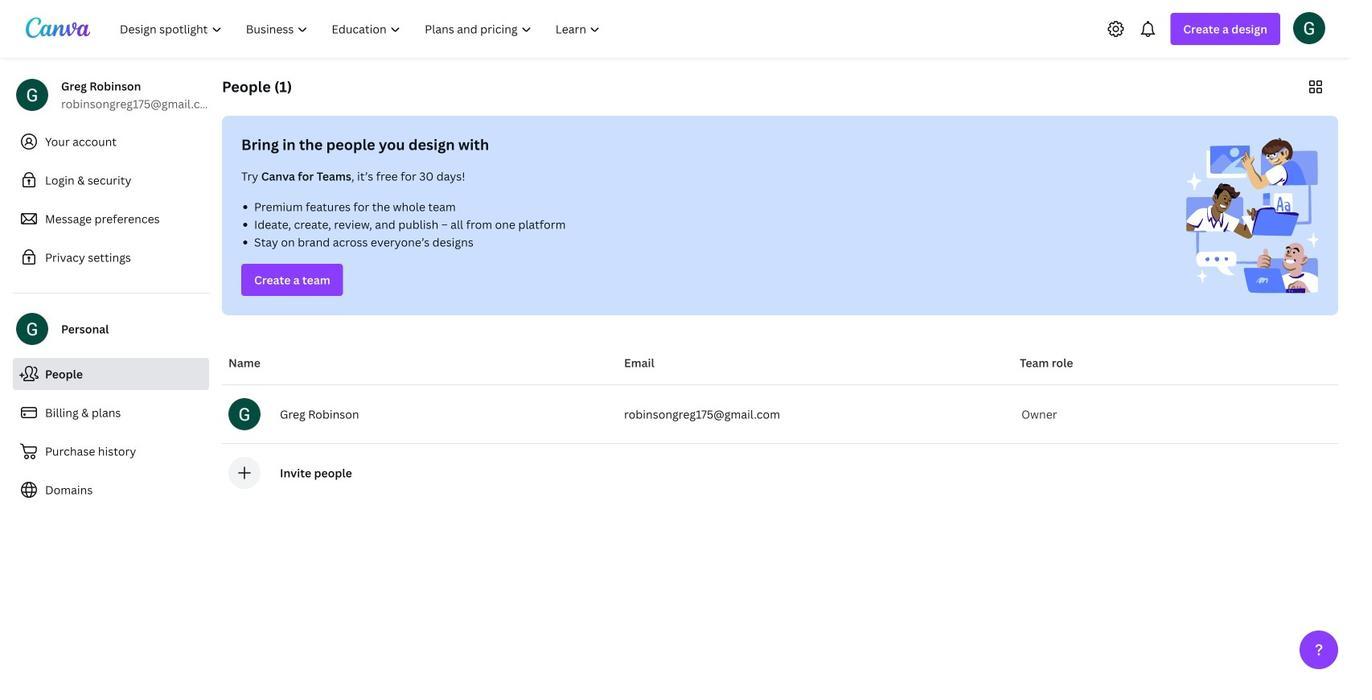 Task type: vqa. For each thing, say whether or not it's contained in the screenshot.
Red and Black Colorful Blocks Fitness B Website by Canva Creative Studio the and
no



Task type: locate. For each thing, give the bounding box(es) containing it.
greg robinson image
[[1293, 12, 1326, 44]]

list
[[241, 198, 767, 251]]

top level navigation element
[[109, 13, 614, 45]]



